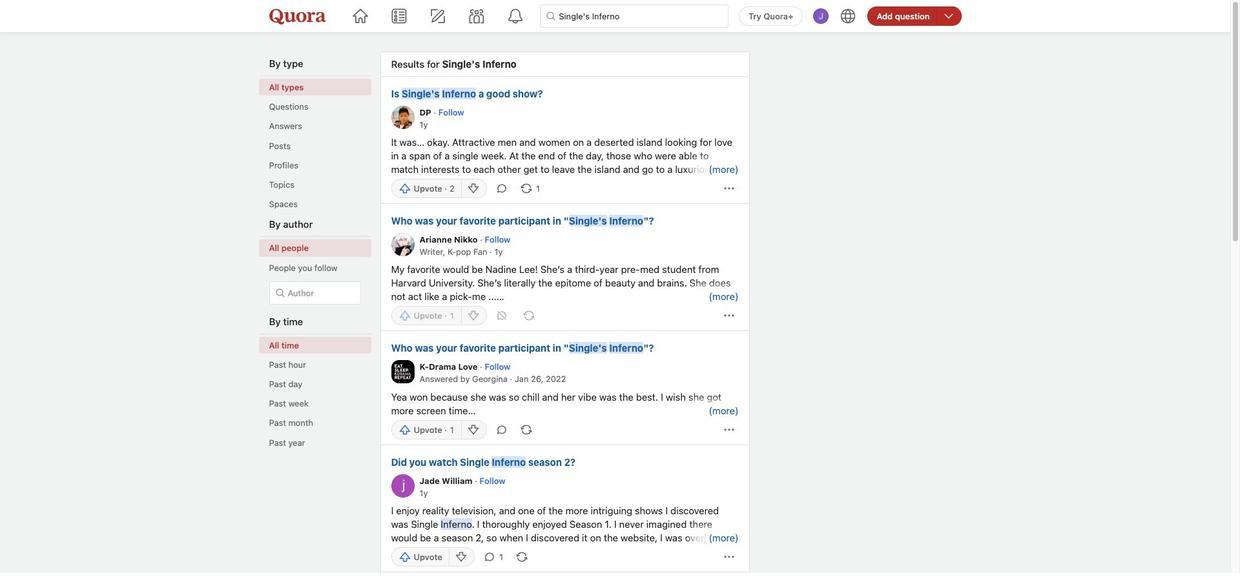 Task type: vqa. For each thing, say whether or not it's contained in the screenshot.
Credentials to the left
no



Task type: locate. For each thing, give the bounding box(es) containing it.
0 vertical spatial list item
[[259, 79, 371, 96]]

list item
[[259, 79, 371, 96], [259, 240, 371, 257], [259, 337, 371, 354]]

downvote image
[[467, 310, 480, 323]]

profile photo for jacob simon image
[[814, 8, 829, 24]]

2 vertical spatial list
[[259, 337, 371, 451]]

1 vertical spatial list item
[[259, 240, 371, 257]]

Search Quora text field
[[559, 8, 723, 25]]

3 list item from the top
[[259, 337, 371, 354]]

profile photo for jade william image
[[391, 475, 414, 498]]

0 vertical spatial list
[[259, 79, 371, 213]]

1 vertical spatial list
[[259, 240, 371, 310]]

profile photo for dp image
[[391, 106, 414, 129]]

icon for k-drama love image
[[391, 361, 414, 384]]

list
[[259, 79, 371, 213], [259, 240, 371, 310], [259, 337, 371, 451]]

2 list from the top
[[259, 240, 371, 310]]

1 list item from the top
[[259, 79, 371, 96]]

profile photo for arianne nikko image
[[391, 233, 414, 257]]

list item for 3rd list from the bottom of the page
[[259, 79, 371, 96]]

add question element
[[868, 6, 962, 26]]

list item for second list from the bottom
[[259, 240, 371, 257]]

2 list item from the top
[[259, 240, 371, 257]]

3 list from the top
[[259, 337, 371, 451]]

2 vertical spatial list item
[[259, 337, 371, 354]]



Task type: describe. For each thing, give the bounding box(es) containing it.
share image
[[523, 310, 536, 323]]

upvote image
[[398, 310, 411, 323]]

list item for 3rd list
[[259, 337, 371, 354]]

1 list from the top
[[259, 79, 371, 213]]

Author text field
[[288, 285, 355, 301]]

comment image
[[495, 310, 508, 323]]



